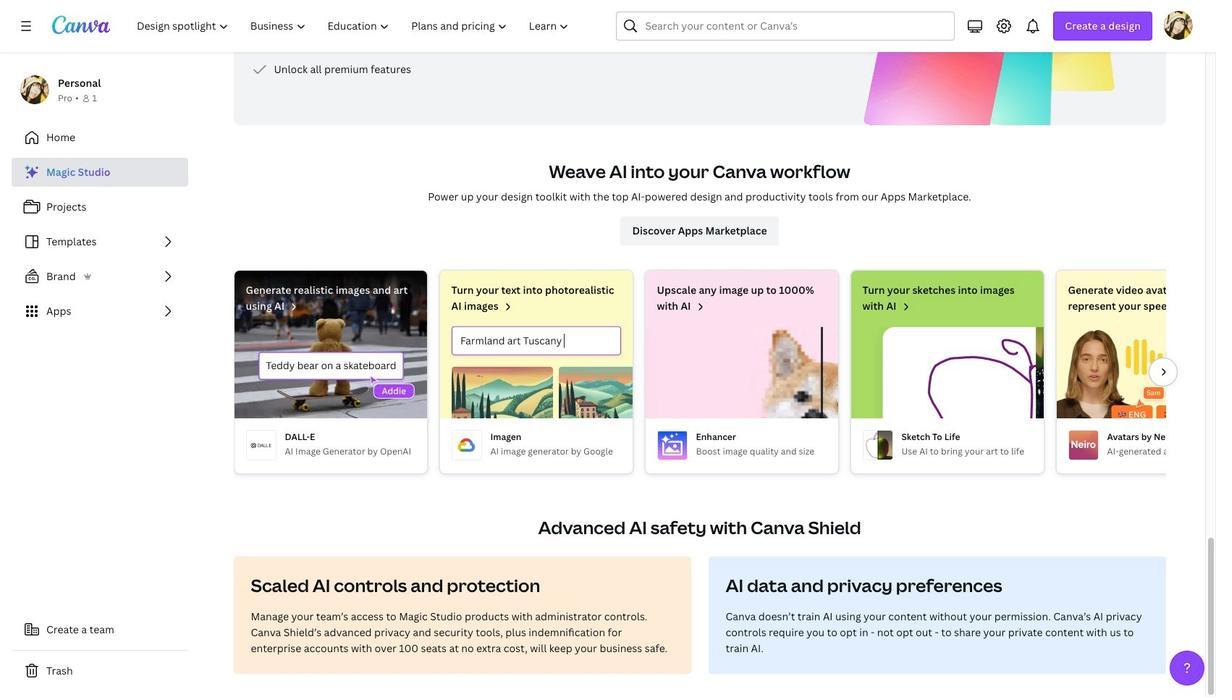 Task type: locate. For each thing, give the bounding box(es) containing it.
stephanie aranda image
[[1164, 11, 1193, 40]]

top level navigation element
[[127, 12, 582, 41]]

None search field
[[616, 12, 955, 41]]

list
[[12, 158, 188, 326]]



Task type: vqa. For each thing, say whether or not it's contained in the screenshot.
the
no



Task type: describe. For each thing, give the bounding box(es) containing it.
Search search field
[[645, 12, 926, 40]]



